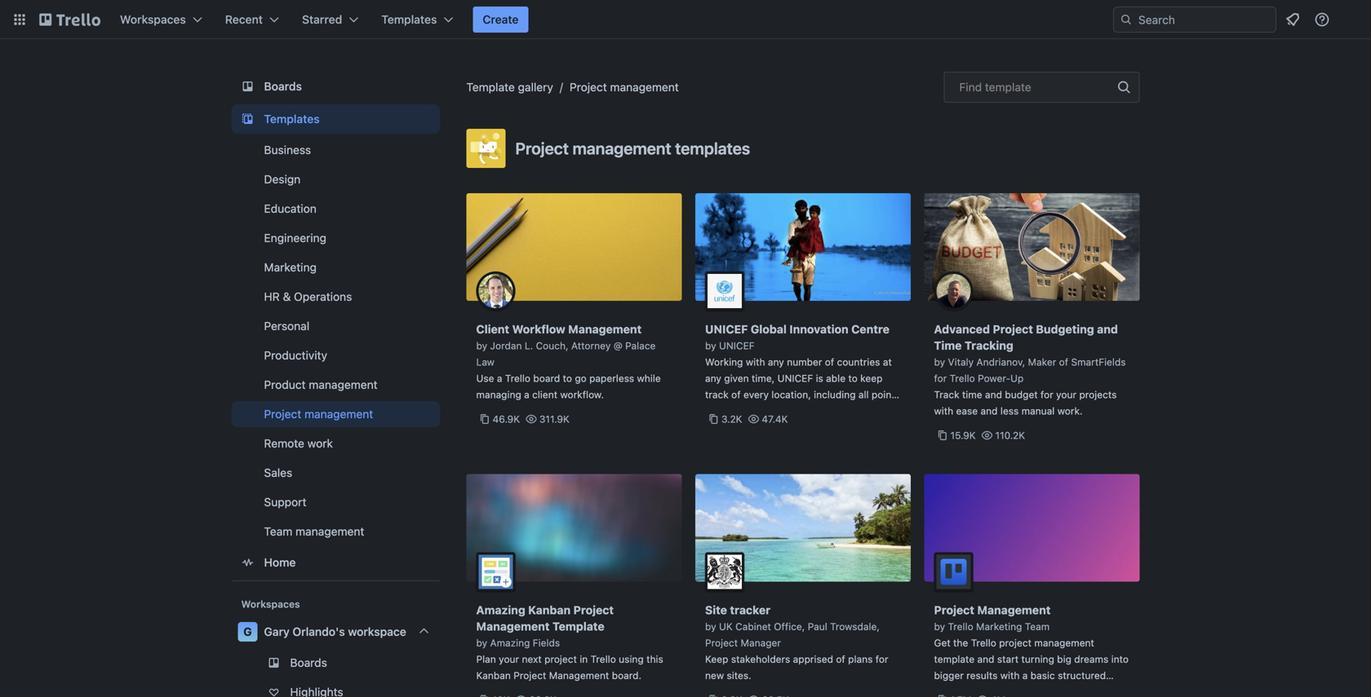 Task type: describe. For each thing, give the bounding box(es) containing it.
vitaly andrianov, maker of smartfields for trello power-up image
[[934, 272, 973, 311]]

of up 'able'
[[825, 357, 834, 368]]

0 horizontal spatial project management
[[264, 408, 373, 421]]

engineering link
[[231, 225, 440, 251]]

project inside site tracker by uk cabinet office, paul trowsdale, project manager keep stakeholders apprised of plans for new sites.
[[705, 638, 738, 649]]

basic
[[1031, 671, 1055, 682]]

@
[[614, 340, 623, 352]]

back to home image
[[39, 7, 100, 33]]

remote work
[[264, 437, 333, 451]]

client
[[532, 389, 558, 401]]

manager
[[741, 638, 781, 649]]

template gallery link
[[467, 80, 553, 94]]

with inside the project management by trello marketing team get the trello project management template and start turning big dreams into bigger results with a basic structured workflow designed for teams of any size.
[[1001, 671, 1020, 682]]

0 horizontal spatial template
[[467, 80, 515, 94]]

project down next at the left
[[514, 671, 546, 682]]

work.
[[1058, 406, 1083, 417]]

bigger
[[934, 671, 964, 682]]

1 horizontal spatial project management
[[570, 80, 679, 94]]

trello inside advanced project budgeting and time tracking by vitaly andrianov, maker of smartfields for trello power-up track time and budget for your projects with ease and less manual work.
[[950, 373, 975, 384]]

and up smartfields
[[1097, 323, 1118, 336]]

contact
[[717, 406, 752, 417]]

into
[[1112, 654, 1129, 666]]

marketing inside "link"
[[264, 261, 317, 274]]

project inside the project management by trello marketing team get the trello project management template and start turning big dreams into bigger results with a basic structured workflow designed for teams of any size.
[[999, 638, 1032, 649]]

countries
[[837, 357, 880, 368]]

g
[[243, 626, 252, 639]]

project management icon image
[[467, 129, 506, 168]]

all
[[859, 389, 869, 401]]

boards.
[[797, 422, 831, 433]]

gary orlando's workspace
[[264, 626, 406, 639]]

of up "on"
[[705, 406, 715, 417]]

dreams
[[1075, 654, 1109, 666]]

management inside the project management by trello marketing team get the trello project management template and start turning big dreams into bigger results with a basic structured workflow designed for teams of any size.
[[1035, 638, 1095, 649]]

gallery
[[518, 80, 553, 94]]

client
[[476, 323, 509, 336]]

budget
[[1005, 389, 1038, 401]]

managing
[[476, 389, 521, 401]]

find
[[960, 80, 982, 94]]

global
[[751, 323, 787, 336]]

for inside site tracker by uk cabinet office, paul trowsdale, project manager keep stakeholders apprised of plans for new sites.
[[876, 654, 889, 666]]

in
[[580, 654, 588, 666]]

create button
[[473, 7, 529, 33]]

for up track
[[934, 373, 947, 384]]

client workflow management by jordan l. couch, attorney @ palace law use a trello board to go paperless while managing a client workflow.
[[476, 323, 661, 401]]

project up in
[[574, 604, 614, 618]]

management inside the project management by trello marketing team get the trello project management template and start turning big dreams into bigger results with a basic structured workflow designed for teams of any size.
[[977, 604, 1051, 618]]

to inside "unicef global innovation centre by unicef working with any number of countries at any given time, unicef is able to keep track of every location, including all points of contact and every important document, on dedicated trello boards."
[[849, 373, 858, 384]]

size.
[[1101, 687, 1122, 698]]

primary element
[[0, 0, 1371, 39]]

office,
[[774, 622, 805, 633]]

at
[[883, 357, 892, 368]]

search image
[[1120, 13, 1133, 26]]

of inside site tracker by uk cabinet office, paul trowsdale, project manager keep stakeholders apprised of plans for new sites.
[[836, 654, 846, 666]]

templates button
[[372, 7, 463, 33]]

results
[[967, 671, 998, 682]]

find template
[[960, 80, 1032, 94]]

uk cabinet office, paul trowsdale, project manager image
[[705, 553, 744, 592]]

sites.
[[727, 671, 752, 682]]

big
[[1057, 654, 1072, 666]]

home image
[[238, 553, 258, 573]]

by inside site tracker by uk cabinet office, paul trowsdale, project manager keep stakeholders apprised of plans for new sites.
[[705, 622, 716, 633]]

management down in
[[549, 671, 609, 682]]

board image
[[238, 77, 258, 96]]

less
[[1001, 406, 1019, 417]]

sales
[[264, 467, 292, 480]]

46.9k
[[493, 414, 520, 425]]

start
[[997, 654, 1019, 666]]

with inside "unicef global innovation centre by unicef working with any number of countries at any given time, unicef is able to keep track of every location, including all points of contact and every important document, on dedicated trello boards."
[[746, 357, 765, 368]]

attorney
[[571, 340, 611, 352]]

product
[[264, 378, 306, 392]]

project right gallery
[[570, 80, 607, 94]]

teams
[[1039, 687, 1067, 698]]

project management templates
[[516, 139, 750, 158]]

home
[[264, 556, 296, 570]]

team management
[[264, 525, 364, 539]]

workflow
[[934, 687, 976, 698]]

47.4k
[[762, 414, 788, 425]]

while
[[637, 373, 661, 384]]

2 boards link from the top
[[231, 651, 440, 677]]

smartfields
[[1071, 357, 1126, 368]]

budgeting
[[1036, 323, 1094, 336]]

workflow.
[[560, 389, 604, 401]]

tracking
[[965, 339, 1014, 353]]

0 horizontal spatial project management link
[[231, 402, 440, 428]]

turning
[[1022, 654, 1055, 666]]

project management by trello marketing team get the trello project management template and start turning big dreams into bigger results with a basic structured workflow designed for teams of any size.
[[934, 604, 1129, 698]]

palace
[[625, 340, 656, 352]]

15.9k
[[951, 430, 976, 442]]

track
[[705, 389, 729, 401]]

project inside advanced project budgeting and time tracking by vitaly andrianov, maker of smartfields for trello power-up track time and budget for your projects with ease and less manual work.
[[993, 323, 1033, 336]]

keep
[[861, 373, 883, 384]]

is
[[816, 373, 824, 384]]

time,
[[752, 373, 775, 384]]

0 horizontal spatial kanban
[[476, 671, 511, 682]]

templates link
[[231, 104, 440, 134]]

remote work link
[[231, 431, 440, 457]]

gary
[[264, 626, 290, 639]]

hr
[[264, 290, 280, 304]]

and inside "unicef global innovation centre by unicef working with any number of countries at any given time, unicef is able to keep track of every location, including all points of contact and every important document, on dedicated trello boards."
[[755, 406, 772, 417]]

innovation
[[790, 323, 849, 336]]

track
[[934, 389, 960, 401]]

vitaly
[[948, 357, 974, 368]]

workspaces button
[[110, 7, 212, 33]]

template inside field
[[985, 80, 1032, 94]]

design
[[264, 173, 301, 186]]

able
[[826, 373, 846, 384]]

document,
[[851, 406, 900, 417]]

plans
[[848, 654, 873, 666]]

management inside "link"
[[296, 525, 364, 539]]

project inside the project management by trello marketing team get the trello project management template and start turning big dreams into bigger results with a basic structured workflow designed for teams of any size.
[[934, 604, 975, 618]]

with inside advanced project budgeting and time tracking by vitaly andrianov, maker of smartfields for trello power-up track time and budget for your projects with ease and less manual work.
[[934, 406, 954, 417]]

0 notifications image
[[1283, 10, 1303, 29]]

hr & operations link
[[231, 284, 440, 310]]

and left less
[[981, 406, 998, 417]]

operations
[[294, 290, 352, 304]]

0 vertical spatial project management link
[[570, 80, 679, 94]]

1 vertical spatial amazing
[[490, 638, 530, 649]]

l.
[[525, 340, 533, 352]]

projects
[[1080, 389, 1117, 401]]

project inside amazing kanban project management template by amazing fields plan your next project in trello using this kanban project management board.
[[545, 654, 577, 666]]

management inside client workflow management by jordan l. couch, attorney @ palace law use a trello board to go paperless while managing a client workflow.
[[568, 323, 642, 336]]

1 horizontal spatial a
[[524, 389, 530, 401]]

any inside the project management by trello marketing team get the trello project management template and start turning big dreams into bigger results with a basic structured workflow designed for teams of any size.
[[1082, 687, 1099, 698]]

important
[[803, 406, 848, 417]]

get
[[934, 638, 951, 649]]

amazing kanban project management template by amazing fields plan your next project in trello using this kanban project management board.
[[476, 604, 663, 682]]

team management link
[[231, 519, 440, 545]]



Task type: locate. For each thing, give the bounding box(es) containing it.
1 vertical spatial team
[[1025, 622, 1050, 633]]

starred button
[[292, 7, 368, 33]]

2 horizontal spatial with
[[1001, 671, 1020, 682]]

designed
[[978, 687, 1021, 698]]

trello inside "unicef global innovation centre by unicef working with any number of countries at any given time, unicef is able to keep track of every location, including all points of contact and every important document, on dedicated trello boards."
[[768, 422, 794, 433]]

project up the the
[[934, 604, 975, 618]]

trello left boards.
[[768, 422, 794, 433]]

to left go
[[563, 373, 572, 384]]

1 horizontal spatial marketing
[[976, 622, 1022, 633]]

2 horizontal spatial a
[[1023, 671, 1028, 682]]

Search field
[[1133, 7, 1276, 32]]

for inside the project management by trello marketing team get the trello project management template and start turning big dreams into bigger results with a basic structured workflow designed for teams of any size.
[[1024, 687, 1037, 698]]

including
[[814, 389, 856, 401]]

marketing inside the project management by trello marketing team get the trello project management template and start turning big dreams into bigger results with a basic structured workflow designed for teams of any size.
[[976, 622, 1022, 633]]

0 vertical spatial template
[[985, 80, 1032, 94]]

for
[[934, 373, 947, 384], [1041, 389, 1054, 401], [876, 654, 889, 666], [1024, 687, 1037, 698]]

0 vertical spatial project
[[999, 638, 1032, 649]]

1 vertical spatial project management link
[[231, 402, 440, 428]]

1 horizontal spatial template
[[553, 620, 605, 634]]

0 vertical spatial template
[[467, 80, 515, 94]]

kanban up fields
[[528, 604, 571, 618]]

0 vertical spatial marketing
[[264, 261, 317, 274]]

of down given at the bottom right
[[732, 389, 741, 401]]

1 vertical spatial templates
[[264, 112, 320, 126]]

for right plans
[[876, 654, 889, 666]]

law
[[476, 357, 495, 368]]

1 horizontal spatial team
[[1025, 622, 1050, 633]]

remote
[[264, 437, 304, 451]]

a left client
[[524, 389, 530, 401]]

with down track
[[934, 406, 954, 417]]

switch to… image
[[11, 11, 28, 28]]

0 horizontal spatial team
[[264, 525, 292, 539]]

paul
[[808, 622, 828, 633]]

andrianov,
[[977, 357, 1025, 368]]

of inside advanced project budgeting and time tracking by vitaly andrianov, maker of smartfields for trello power-up track time and budget for your projects with ease and less manual work.
[[1059, 357, 1069, 368]]

team inside team management "link"
[[264, 525, 292, 539]]

site tracker by uk cabinet office, paul trowsdale, project manager keep stakeholders apprised of plans for new sites.
[[705, 604, 889, 682]]

sales link
[[231, 460, 440, 487]]

1 horizontal spatial any
[[768, 357, 784, 368]]

2 vertical spatial unicef
[[778, 373, 813, 384]]

0 vertical spatial with
[[746, 357, 765, 368]]

paperless
[[589, 373, 634, 384]]

trello marketing team image
[[934, 553, 973, 592]]

any up time,
[[768, 357, 784, 368]]

unicef global innovation centre by unicef working with any number of countries at any given time, unicef is able to keep track of every location, including all points of contact and every important document, on dedicated trello boards.
[[705, 323, 900, 433]]

0 vertical spatial team
[[264, 525, 292, 539]]

by inside amazing kanban project management template by amazing fields plan your next project in trello using this kanban project management board.
[[476, 638, 487, 649]]

project right project management icon
[[516, 139, 569, 158]]

your up the work.
[[1056, 389, 1077, 401]]

0 vertical spatial project management
[[570, 80, 679, 94]]

project down fields
[[545, 654, 577, 666]]

boards down 'orlando's'
[[290, 657, 327, 670]]

by up get
[[934, 622, 945, 633]]

2 vertical spatial with
[[1001, 671, 1020, 682]]

team down support
[[264, 525, 292, 539]]

by inside "unicef global innovation centre by unicef working with any number of countries at any given time, unicef is able to keep track of every location, including all points of contact and every important document, on dedicated trello boards."
[[705, 340, 716, 352]]

work
[[308, 437, 333, 451]]

of
[[825, 357, 834, 368], [1059, 357, 1069, 368], [732, 389, 741, 401], [705, 406, 715, 417], [836, 654, 846, 666], [1070, 687, 1080, 698]]

hr & operations
[[264, 290, 352, 304]]

a right use
[[497, 373, 502, 384]]

template up in
[[553, 620, 605, 634]]

apprised
[[793, 654, 833, 666]]

open information menu image
[[1314, 11, 1331, 28]]

your inside advanced project budgeting and time tracking by vitaly andrianov, maker of smartfields for trello power-up track time and budget for your projects with ease and less manual work.
[[1056, 389, 1077, 401]]

by up the law
[[476, 340, 487, 352]]

project down uk
[[705, 638, 738, 649]]

project
[[999, 638, 1032, 649], [545, 654, 577, 666]]

0 vertical spatial unicef
[[705, 323, 748, 336]]

1 vertical spatial workspaces
[[241, 599, 300, 611]]

by left uk
[[705, 622, 716, 633]]

trello right in
[[591, 654, 616, 666]]

every down time,
[[744, 389, 769, 401]]

by
[[476, 340, 487, 352], [705, 340, 716, 352], [934, 357, 945, 368], [705, 622, 716, 633], [934, 622, 945, 633], [476, 638, 487, 649]]

unicef image
[[705, 272, 744, 311]]

starred
[[302, 13, 342, 26]]

recent
[[225, 13, 263, 26]]

kanban
[[528, 604, 571, 618], [476, 671, 511, 682]]

and inside the project management by trello marketing team get the trello project management template and start turning big dreams into bigger results with a basic structured workflow designed for teams of any size.
[[978, 654, 995, 666]]

a left basic
[[1023, 671, 1028, 682]]

product management link
[[231, 372, 440, 398]]

1 vertical spatial every
[[775, 406, 800, 417]]

1 horizontal spatial templates
[[381, 13, 437, 26]]

1 vertical spatial template
[[934, 654, 975, 666]]

with up time,
[[746, 357, 765, 368]]

for down basic
[[1024, 687, 1037, 698]]

marketing link
[[231, 255, 440, 281]]

of down structured
[[1070, 687, 1080, 698]]

by inside the project management by trello marketing team get the trello project management template and start turning big dreams into bigger results with a basic structured workflow designed for teams of any size.
[[934, 622, 945, 633]]

trowsdale,
[[830, 622, 880, 633]]

0 vertical spatial every
[[744, 389, 769, 401]]

0 vertical spatial boards
[[264, 80, 302, 93]]

1 horizontal spatial kanban
[[528, 604, 571, 618]]

2 vertical spatial any
[[1082, 687, 1099, 698]]

and down power-
[[985, 389, 1002, 401]]

0 vertical spatial a
[[497, 373, 502, 384]]

0 horizontal spatial project
[[545, 654, 577, 666]]

0 vertical spatial templates
[[381, 13, 437, 26]]

1 horizontal spatial to
[[849, 373, 858, 384]]

project management up work
[[264, 408, 373, 421]]

management
[[610, 80, 679, 94], [573, 139, 672, 158], [309, 378, 378, 392], [305, 408, 373, 421], [296, 525, 364, 539], [1035, 638, 1095, 649]]

kanban down plan
[[476, 671, 511, 682]]

to inside client workflow management by jordan l. couch, attorney @ palace law use a trello board to go paperless while managing a client workflow.
[[563, 373, 572, 384]]

0 horizontal spatial your
[[499, 654, 519, 666]]

marketing
[[264, 261, 317, 274], [976, 622, 1022, 633]]

project up tracking
[[993, 323, 1033, 336]]

points
[[872, 389, 900, 401]]

1 vertical spatial boards
[[290, 657, 327, 670]]

workspaces inside popup button
[[120, 13, 186, 26]]

0 horizontal spatial a
[[497, 373, 502, 384]]

trello inside amazing kanban project management template by amazing fields plan your next project in trello using this kanban project management board.
[[591, 654, 616, 666]]

board
[[533, 373, 560, 384]]

project management link up project management templates
[[570, 80, 679, 94]]

1 vertical spatial your
[[499, 654, 519, 666]]

templates up business at left
[[264, 112, 320, 126]]

project management up project management templates
[[570, 80, 679, 94]]

0 horizontal spatial any
[[705, 373, 722, 384]]

1 vertical spatial project management
[[264, 408, 373, 421]]

centre
[[852, 323, 890, 336]]

0 vertical spatial boards link
[[231, 72, 440, 101]]

1 horizontal spatial project management link
[[570, 80, 679, 94]]

by up plan
[[476, 638, 487, 649]]

of inside the project management by trello marketing team get the trello project management template and start turning big dreams into bigger results with a basic structured workflow designed for teams of any size.
[[1070, 687, 1080, 698]]

your inside amazing kanban project management template by amazing fields plan your next project in trello using this kanban project management board.
[[499, 654, 519, 666]]

and
[[1097, 323, 1118, 336], [985, 389, 1002, 401], [755, 406, 772, 417], [981, 406, 998, 417], [978, 654, 995, 666]]

0 horizontal spatial to
[[563, 373, 572, 384]]

2 to from the left
[[849, 373, 858, 384]]

new
[[705, 671, 724, 682]]

your left next at the left
[[499, 654, 519, 666]]

project management link down product management link
[[231, 402, 440, 428]]

template inside the project management by trello marketing team get the trello project management template and start turning big dreams into bigger results with a basic structured workflow designed for teams of any size.
[[934, 654, 975, 666]]

&
[[283, 290, 291, 304]]

by inside client workflow management by jordan l. couch, attorney @ palace law use a trello board to go paperless while managing a client workflow.
[[476, 340, 487, 352]]

project management link
[[570, 80, 679, 94], [231, 402, 440, 428]]

1 vertical spatial a
[[524, 389, 530, 401]]

any up 'track'
[[705, 373, 722, 384]]

advanced
[[934, 323, 990, 336]]

of left plans
[[836, 654, 846, 666]]

1 horizontal spatial every
[[775, 406, 800, 417]]

110.2k
[[996, 430, 1025, 442]]

create
[[483, 13, 519, 26]]

trello up managing
[[505, 373, 531, 384]]

1 horizontal spatial template
[[985, 80, 1032, 94]]

workspace
[[348, 626, 406, 639]]

1 vertical spatial any
[[705, 373, 722, 384]]

orlando's
[[293, 626, 345, 639]]

stakeholders
[[731, 654, 790, 666]]

business link
[[231, 137, 440, 163]]

boards link up templates link
[[231, 72, 440, 101]]

1 horizontal spatial your
[[1056, 389, 1077, 401]]

templates right the starred dropdown button
[[381, 13, 437, 26]]

1 vertical spatial marketing
[[976, 622, 1022, 633]]

0 vertical spatial amazing
[[476, 604, 526, 618]]

management up start on the bottom of page
[[977, 604, 1051, 618]]

1 vertical spatial project
[[545, 654, 577, 666]]

recent button
[[215, 7, 289, 33]]

0 vertical spatial your
[[1056, 389, 1077, 401]]

trello right the the
[[971, 638, 997, 649]]

number
[[787, 357, 822, 368]]

amazing up next at the left
[[490, 638, 530, 649]]

boards link down gary orlando's workspace
[[231, 651, 440, 677]]

template gallery
[[467, 80, 553, 94]]

management
[[568, 323, 642, 336], [977, 604, 1051, 618], [476, 620, 550, 634], [549, 671, 609, 682]]

0 horizontal spatial every
[[744, 389, 769, 401]]

project up start on the bottom of page
[[999, 638, 1032, 649]]

to right 'able'
[[849, 373, 858, 384]]

template right find
[[985, 80, 1032, 94]]

jordan
[[490, 340, 522, 352]]

of right maker
[[1059, 357, 1069, 368]]

project management
[[570, 80, 679, 94], [264, 408, 373, 421]]

by up working
[[705, 340, 716, 352]]

template up bigger
[[934, 654, 975, 666]]

time
[[934, 339, 962, 353]]

workspaces
[[120, 13, 186, 26], [241, 599, 300, 611]]

location,
[[772, 389, 811, 401]]

by down time
[[934, 357, 945, 368]]

every
[[744, 389, 769, 401], [775, 406, 800, 417]]

management up @
[[568, 323, 642, 336]]

the
[[954, 638, 968, 649]]

1 horizontal spatial project
[[999, 638, 1032, 649]]

a inside the project management by trello marketing team get the trello project management template and start turning big dreams into bigger results with a basic structured workflow designed for teams of any size.
[[1023, 671, 1028, 682]]

0 vertical spatial kanban
[[528, 604, 571, 618]]

tracker
[[730, 604, 771, 618]]

1 horizontal spatial workspaces
[[241, 599, 300, 611]]

templates
[[381, 13, 437, 26], [264, 112, 320, 126]]

go
[[575, 373, 587, 384]]

boards right board image
[[264, 80, 302, 93]]

marketing up start on the bottom of page
[[976, 622, 1022, 633]]

template board image
[[238, 109, 258, 129]]

1 boards link from the top
[[231, 72, 440, 101]]

use
[[476, 373, 494, 384]]

management up fields
[[476, 620, 550, 634]]

2 vertical spatial a
[[1023, 671, 1028, 682]]

personal
[[264, 320, 310, 333]]

0 vertical spatial any
[[768, 357, 784, 368]]

templates inside dropdown button
[[381, 13, 437, 26]]

template left gallery
[[467, 80, 515, 94]]

with down start on the bottom of page
[[1001, 671, 1020, 682]]

productivity
[[264, 349, 327, 362]]

gary orlando (garyorlando) image
[[1342, 10, 1362, 29]]

board.
[[612, 671, 642, 682]]

1 vertical spatial boards link
[[231, 651, 440, 677]]

any down structured
[[1082, 687, 1099, 698]]

amazing down amazing fields icon
[[476, 604, 526, 618]]

1 vertical spatial with
[[934, 406, 954, 417]]

workflow
[[512, 323, 566, 336]]

jordan l. couch, attorney @ palace law image
[[476, 272, 516, 311]]

project
[[570, 80, 607, 94], [516, 139, 569, 158], [993, 323, 1033, 336], [264, 408, 301, 421], [574, 604, 614, 618], [934, 604, 975, 618], [705, 638, 738, 649], [514, 671, 546, 682]]

marketing up & at the left
[[264, 261, 317, 274]]

personal link
[[231, 313, 440, 340]]

0 horizontal spatial marketing
[[264, 261, 317, 274]]

Find template field
[[944, 72, 1140, 103]]

for up manual
[[1041, 389, 1054, 401]]

amazing fields image
[[476, 553, 516, 592]]

given
[[724, 373, 749, 384]]

every down location,
[[775, 406, 800, 417]]

1 to from the left
[[563, 373, 572, 384]]

next
[[522, 654, 542, 666]]

project up "remote"
[[264, 408, 301, 421]]

0 horizontal spatial templates
[[264, 112, 320, 126]]

template inside amazing kanban project management template by amazing fields plan your next project in trello using this kanban project management board.
[[553, 620, 605, 634]]

and up the 'dedicated'
[[755, 406, 772, 417]]

trello inside client workflow management by jordan l. couch, attorney @ palace law use a trello board to go paperless while managing a client workflow.
[[505, 373, 531, 384]]

2 horizontal spatial any
[[1082, 687, 1099, 698]]

education link
[[231, 196, 440, 222]]

maker
[[1028, 357, 1057, 368]]

0 horizontal spatial workspaces
[[120, 13, 186, 26]]

uk
[[719, 622, 733, 633]]

engineering
[[264, 231, 327, 245]]

311.9k
[[539, 414, 570, 425]]

0 horizontal spatial with
[[746, 357, 765, 368]]

team up turning
[[1025, 622, 1050, 633]]

working
[[705, 357, 743, 368]]

site
[[705, 604, 727, 618]]

1 horizontal spatial with
[[934, 406, 954, 417]]

and up results
[[978, 654, 995, 666]]

trello down vitaly
[[950, 373, 975, 384]]

0 vertical spatial workspaces
[[120, 13, 186, 26]]

0 horizontal spatial template
[[934, 654, 975, 666]]

up
[[1011, 373, 1024, 384]]

1 vertical spatial kanban
[[476, 671, 511, 682]]

team inside the project management by trello marketing team get the trello project management template and start turning big dreams into bigger results with a basic structured workflow designed for teams of any size.
[[1025, 622, 1050, 633]]

trello up the the
[[948, 622, 974, 633]]

1 vertical spatial template
[[553, 620, 605, 634]]

1 vertical spatial unicef
[[719, 340, 755, 352]]

keep
[[705, 654, 729, 666]]

to
[[563, 373, 572, 384], [849, 373, 858, 384]]

by inside advanced project budgeting and time tracking by vitaly andrianov, maker of smartfields for trello power-up track time and budget for your projects with ease and less manual work.
[[934, 357, 945, 368]]



Task type: vqa. For each thing, say whether or not it's contained in the screenshot.
copies
no



